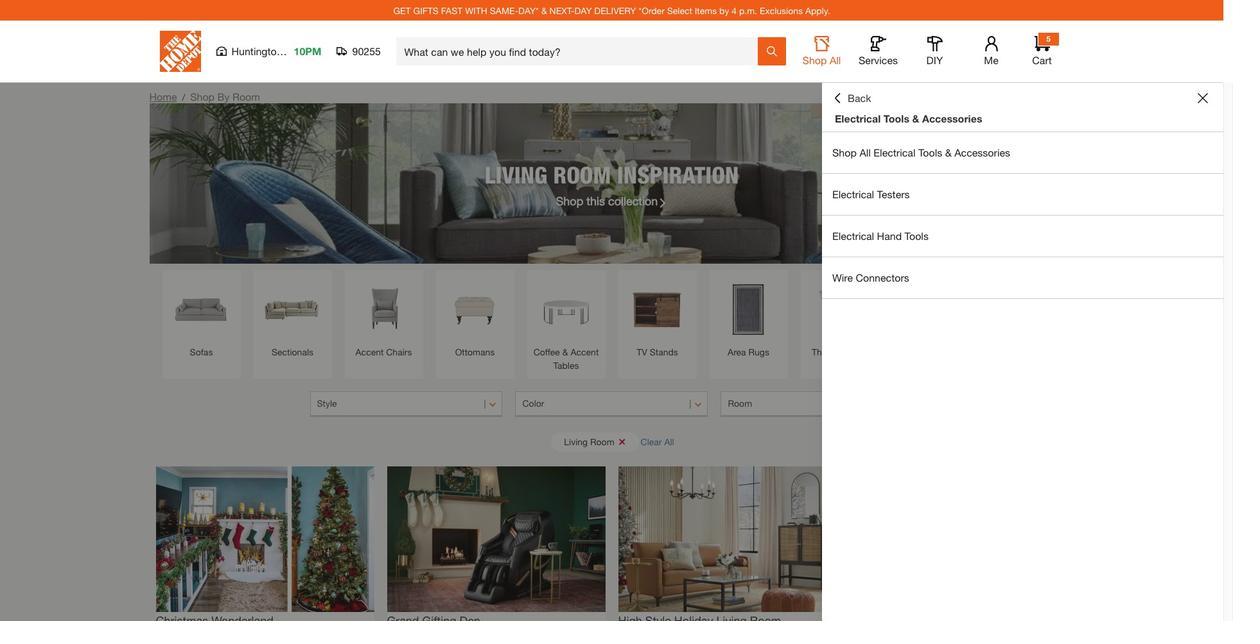 Task type: describe. For each thing, give the bounding box(es) containing it.
diy
[[927, 54, 943, 66]]

shop all electrical tools & accessories link
[[822, 132, 1224, 173]]

accent chairs link
[[351, 277, 417, 359]]

electrical hand tools link
[[822, 216, 1224, 257]]

living room button
[[551, 433, 639, 452]]

pillows
[[840, 347, 868, 358]]

color
[[523, 398, 544, 409]]

sectionals link
[[260, 277, 325, 359]]

select
[[667, 5, 692, 16]]

home link
[[149, 91, 177, 103]]

90255 button
[[337, 45, 381, 58]]

0 vertical spatial accessories
[[922, 112, 983, 125]]

shop for shop all
[[803, 54, 827, 66]]

day*
[[518, 5, 539, 16]]

electrical hand tools
[[833, 230, 929, 242]]

accent chairs
[[356, 347, 412, 358]]

huntington park
[[232, 45, 306, 57]]

collection
[[608, 194, 658, 208]]

0 vertical spatial tools
[[884, 112, 910, 125]]

room right "by"
[[233, 91, 260, 103]]

electrical down electrical tools & accessories
[[874, 146, 916, 159]]

electrical for electrical tools & accessories
[[835, 112, 881, 125]]

back
[[848, 92, 871, 104]]

sofas
[[190, 347, 213, 358]]

by
[[720, 5, 729, 16]]

rugs
[[749, 347, 770, 358]]

wire
[[833, 272, 853, 284]]

accent inside coffee & accent tables
[[571, 347, 599, 358]]

style
[[317, 398, 337, 409]]

area rugs image
[[716, 277, 781, 342]]

sofas image
[[169, 277, 234, 342]]

menu containing shop all electrical tools & accessories
[[822, 132, 1224, 299]]

throw pillows
[[812, 347, 868, 358]]

& inside coffee & accent tables
[[563, 347, 568, 358]]

the home depot logo image
[[160, 31, 201, 72]]

park
[[285, 45, 306, 57]]

tables
[[553, 360, 579, 371]]

wire connectors link
[[822, 258, 1224, 299]]

1 vertical spatial tools
[[919, 146, 943, 159]]

tv stands image
[[625, 277, 690, 342]]

accent chairs image
[[351, 277, 417, 342]]

services
[[859, 54, 898, 66]]

10pm
[[294, 45, 322, 57]]

same-
[[490, 5, 518, 16]]

services button
[[858, 36, 899, 67]]

color button
[[516, 392, 708, 418]]

shop for shop all electrical tools & accessories
[[833, 146, 857, 159]]

2 vertical spatial tools
[[905, 230, 929, 242]]

1 stretchy image image from the left
[[156, 467, 374, 613]]

tv
[[637, 347, 647, 358]]

tv stands link
[[625, 277, 690, 359]]

3 stretchy image image from the left
[[618, 467, 837, 613]]

stands
[[650, 347, 678, 358]]

5
[[1047, 34, 1051, 44]]

90255
[[352, 45, 381, 57]]

coffee
[[534, 347, 560, 358]]

electrical for electrical hand tools
[[833, 230, 874, 242]]

room up this
[[553, 161, 611, 189]]

cart
[[1032, 54, 1052, 66]]

wire connectors
[[833, 272, 909, 284]]

coffee & accent tables image
[[534, 277, 599, 342]]

electrical tools & accessories
[[835, 112, 983, 125]]

shop right the "/"
[[190, 91, 215, 103]]

connectors
[[856, 272, 909, 284]]

shop this collection
[[556, 194, 658, 208]]

next-
[[550, 5, 575, 16]]

living for living room
[[564, 437, 588, 447]]

sectionals
[[272, 347, 314, 358]]

get gifts fast with same-day* & next-day delivery *order select items by 4 p.m. exclusions apply.
[[393, 5, 830, 16]]

diy button
[[914, 36, 956, 67]]

all for shop all
[[830, 54, 841, 66]]

chairs
[[386, 347, 412, 358]]

home / shop by room
[[149, 91, 260, 103]]

all for clear all
[[664, 437, 674, 447]]

shop all
[[803, 54, 841, 66]]

shop this collection link
[[556, 192, 668, 210]]

room inside living room button
[[590, 437, 615, 447]]

2 stretchy image image from the left
[[387, 467, 605, 613]]

sectionals image
[[260, 277, 325, 342]]

living room
[[564, 437, 615, 447]]

me button
[[971, 36, 1012, 67]]

drawer close image
[[1198, 93, 1208, 103]]

throw blankets image
[[898, 277, 964, 342]]



Task type: locate. For each thing, give the bounding box(es) containing it.
ottomans link
[[442, 277, 508, 359]]

testers
[[877, 188, 910, 200]]

shop up electrical testers
[[833, 146, 857, 159]]

electrical left hand
[[833, 230, 874, 242]]

exclusions
[[760, 5, 803, 16]]

cart 5
[[1032, 34, 1052, 66]]

all for shop all electrical tools & accessories
[[860, 146, 871, 159]]

1 vertical spatial living
[[564, 437, 588, 447]]

tv stands
[[637, 347, 678, 358]]

clear all button
[[641, 430, 674, 454]]

p.m.
[[739, 5, 757, 16]]

0 vertical spatial living
[[485, 161, 547, 189]]

with
[[465, 5, 488, 16]]

area rugs
[[728, 347, 770, 358]]

curtains & drapes image
[[990, 277, 1055, 342]]

menu
[[822, 132, 1224, 299]]

ottomans image
[[442, 277, 508, 342]]

huntington
[[232, 45, 282, 57]]

2 accent from the left
[[571, 347, 599, 358]]

apply.
[[806, 5, 830, 16]]

1 vertical spatial all
[[860, 146, 871, 159]]

room
[[233, 91, 260, 103], [553, 161, 611, 189], [728, 398, 752, 409], [590, 437, 615, 447]]

gifts
[[413, 5, 439, 16]]

tools down electrical tools & accessories
[[919, 146, 943, 159]]

area rugs link
[[716, 277, 781, 359]]

accessories
[[922, 112, 983, 125], [955, 146, 1010, 159]]

tools up shop all electrical tools & accessories
[[884, 112, 910, 125]]

1 horizontal spatial all
[[830, 54, 841, 66]]

room down area
[[728, 398, 752, 409]]

electrical down "back" at right top
[[835, 112, 881, 125]]

fast
[[441, 5, 463, 16]]

electrical testers link
[[822, 174, 1224, 215]]

& up tables
[[563, 347, 568, 358]]

electrical for electrical testers
[[833, 188, 874, 200]]

accent left chairs
[[356, 347, 384, 358]]

items
[[695, 5, 717, 16]]

coffee & accent tables link
[[534, 277, 599, 373]]

get
[[393, 5, 411, 16]]

1 horizontal spatial stretchy image image
[[387, 467, 605, 613]]

living inside button
[[564, 437, 588, 447]]

1 accent from the left
[[356, 347, 384, 358]]

living room inspiration
[[485, 161, 739, 189]]

electrical left testers
[[833, 188, 874, 200]]

back button
[[833, 92, 871, 105]]

accent up tables
[[571, 347, 599, 358]]

shop inside button
[[803, 54, 827, 66]]

room inside room button
[[728, 398, 752, 409]]

accessories inside menu
[[955, 146, 1010, 159]]

1 horizontal spatial living
[[564, 437, 588, 447]]

throw pillows image
[[807, 277, 873, 342]]

electrical
[[835, 112, 881, 125], [874, 146, 916, 159], [833, 188, 874, 200], [833, 230, 874, 242]]

ottomans
[[455, 347, 495, 358]]

living
[[485, 161, 547, 189], [564, 437, 588, 447]]

sofas link
[[169, 277, 234, 359]]

by
[[217, 91, 230, 103]]

0 vertical spatial all
[[830, 54, 841, 66]]

all right clear
[[664, 437, 674, 447]]

delivery
[[594, 5, 636, 16]]

inspiration
[[617, 161, 739, 189]]

area
[[728, 347, 746, 358]]

this
[[587, 194, 605, 208]]

& right the day*
[[541, 5, 547, 16]]

accessories up shop all electrical tools & accessories
[[922, 112, 983, 125]]

tools right hand
[[905, 230, 929, 242]]

*order
[[639, 5, 665, 16]]

home
[[149, 91, 177, 103]]

0 horizontal spatial stretchy image image
[[156, 467, 374, 613]]

0 horizontal spatial all
[[664, 437, 674, 447]]

hand
[[877, 230, 902, 242]]

throw
[[812, 347, 837, 358]]

tools
[[884, 112, 910, 125], [919, 146, 943, 159], [905, 230, 929, 242]]

2 horizontal spatial all
[[860, 146, 871, 159]]

0 horizontal spatial living
[[485, 161, 547, 189]]

0 horizontal spatial accent
[[356, 347, 384, 358]]

stretchy image image
[[156, 467, 374, 613], [387, 467, 605, 613], [618, 467, 837, 613]]

clear
[[641, 437, 662, 447]]

day
[[575, 5, 592, 16]]

room button
[[721, 392, 914, 418]]

living for living room inspiration
[[485, 161, 547, 189]]

all up electrical testers
[[860, 146, 871, 159]]

room down color button
[[590, 437, 615, 447]]

clear all
[[641, 437, 674, 447]]

shop for shop this collection
[[556, 194, 584, 208]]

coffee & accent tables
[[534, 347, 599, 371]]

feedback link image
[[1216, 217, 1233, 287]]

electrical testers
[[833, 188, 910, 200]]

2 vertical spatial all
[[664, 437, 674, 447]]

shop all electrical tools & accessories
[[833, 146, 1010, 159]]

4
[[732, 5, 737, 16]]

shop down apply. on the top right of page
[[803, 54, 827, 66]]

& down electrical tools & accessories
[[945, 146, 952, 159]]

2 horizontal spatial stretchy image image
[[618, 467, 837, 613]]

& up shop all electrical tools & accessories
[[913, 112, 920, 125]]

shop all button
[[801, 36, 842, 67]]

all up back button
[[830, 54, 841, 66]]

accessories up electrical testers link
[[955, 146, 1010, 159]]

accent
[[356, 347, 384, 358], [571, 347, 599, 358]]

What can we help you find today? search field
[[404, 38, 757, 65]]

shop
[[803, 54, 827, 66], [190, 91, 215, 103], [833, 146, 857, 159], [556, 194, 584, 208]]

1 vertical spatial accessories
[[955, 146, 1010, 159]]

throw pillows link
[[807, 277, 873, 359]]

style button
[[310, 392, 503, 418]]

1 horizontal spatial accent
[[571, 347, 599, 358]]

/
[[182, 92, 185, 103]]

me
[[984, 54, 999, 66]]

&
[[541, 5, 547, 16], [913, 112, 920, 125], [945, 146, 952, 159], [563, 347, 568, 358]]

all
[[830, 54, 841, 66], [860, 146, 871, 159], [664, 437, 674, 447]]

shop left this
[[556, 194, 584, 208]]



Task type: vqa. For each thing, say whether or not it's contained in the screenshot.
Style
yes



